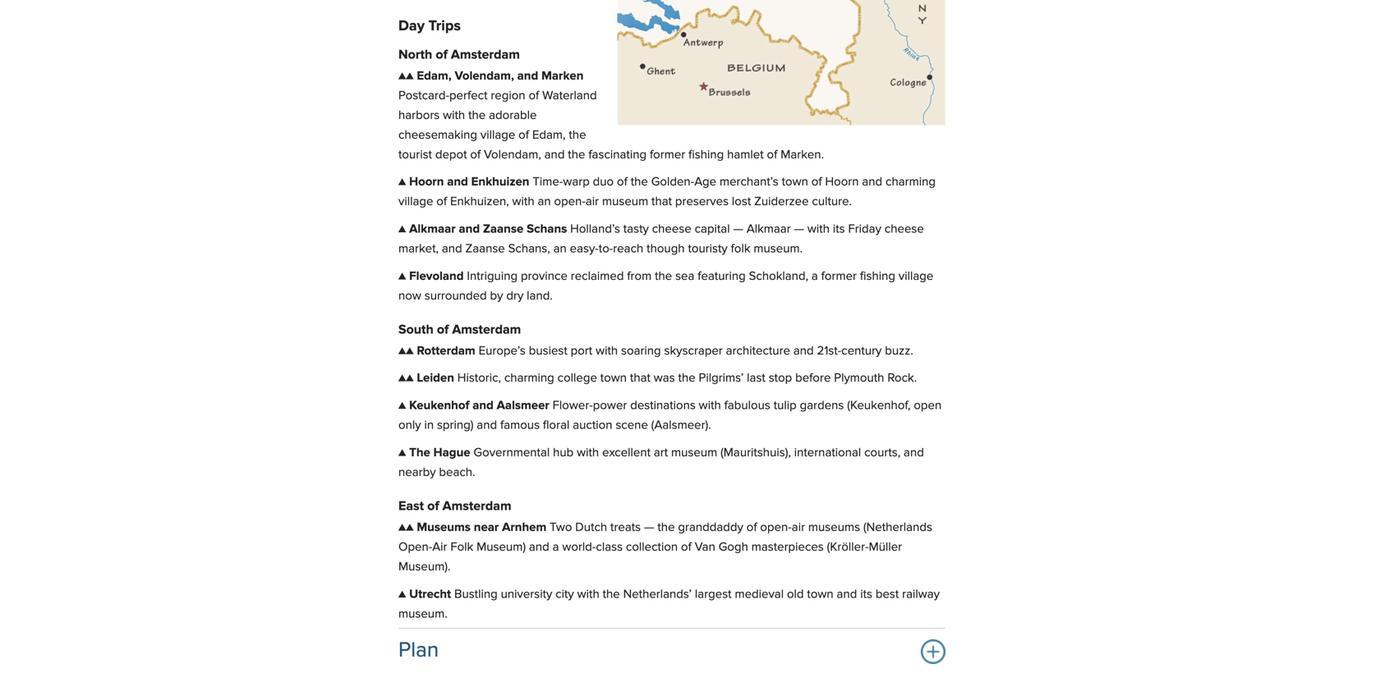 Task type: describe. For each thing, give the bounding box(es) containing it.
the inside the "time-warp duo of the golden-age merchant's town of hoorn and charming village of enkhuizen, with an open-air museum that preserves lost zuiderzee culture."
[[631, 176, 648, 189]]

its inside bustling university city with the netherlands' largest medieval old town and its best railway museum.
[[860, 589, 873, 601]]

marken.
[[781, 149, 824, 161]]

famous
[[500, 420, 540, 432]]

the inside intriguing province reclaimed from the sea featuring schokland, a former fishing village now surrounded by dry land.
[[655, 271, 672, 283]]

of down adorable
[[519, 129, 529, 142]]

that inside the "time-warp duo of the golden-age merchant's town of hoorn and charming village of enkhuizen, with an open-air museum that preserves lost zuiderzee culture."
[[652, 196, 672, 208]]

of right north
[[436, 48, 448, 62]]

fishing inside intriguing province reclaimed from the sea featuring schokland, a former fishing village now surrounded by dry land.
[[860, 271, 896, 283]]

governmental hub with excellent art museum (mauritshuis), international courts, and nearby beach.
[[399, 447, 924, 479]]

(mauritshuis),
[[721, 447, 791, 460]]

museum. inside holland's tasty cheese capital — alkmaar — with its friday cheese market, and zaanse schans, an easy-to-reach though touristy folk museum.
[[754, 243, 803, 256]]

with inside holland's tasty cheese capital — alkmaar — with its friday cheese market, and zaanse schans, an easy-to-reach though touristy folk museum.
[[808, 223, 830, 236]]

duo
[[593, 176, 614, 189]]

touristy
[[688, 243, 728, 256]]

1 vertical spatial town
[[600, 373, 627, 385]]

▲▲ for ▲▲ museums near arnhem
[[399, 522, 414, 534]]

port
[[571, 345, 593, 358]]

granddaddy
[[678, 522, 744, 534]]

adorable
[[489, 109, 537, 122]]

soaring
[[621, 345, 661, 358]]

the inside bustling university city with the netherlands' largest medieval old town and its best railway museum.
[[603, 589, 620, 601]]

(netherlands
[[864, 522, 933, 534]]

marken
[[542, 70, 584, 82]]

former inside intriguing province reclaimed from the sea featuring schokland, a former fishing village now surrounded by dry land.
[[821, 271, 857, 283]]

museum)
[[477, 542, 526, 554]]

and inside two dutch treats — the granddaddy of open-air museums (netherlands open-air folk museum) and a world-class collection of van gogh masterpieces (kröller-müller museum).
[[529, 542, 549, 554]]

village inside ▲▲ edam, volendam, and marken postcard-perfect region of waterland harbors with the adorable cheesemaking village of edam, the tourist depot of volendam, and the fascinating former fishing hamlet of marken.
[[481, 129, 515, 142]]

▲▲ for ▲▲ edam, volendam, and marken postcard-perfect region of waterland harbors with the adorable cheesemaking village of edam, the tourist depot of volendam, and the fascinating former fishing hamlet of marken.
[[399, 70, 414, 82]]

perfect
[[449, 90, 488, 102]]

scene
[[616, 420, 648, 432]]

of up rotterdam
[[437, 324, 449, 337]]

east
[[399, 501, 424, 514]]

hamlet
[[727, 149, 764, 161]]

auction
[[573, 420, 613, 432]]

▲▲ museums near arnhem
[[399, 522, 547, 534]]

power
[[593, 400, 627, 413]]

best
[[876, 589, 899, 601]]

province
[[521, 271, 568, 283]]

▲ for ▲ utrecht
[[399, 589, 406, 601]]

museums
[[808, 522, 860, 534]]

near
[[474, 522, 499, 534]]

museum inside the "time-warp duo of the golden-age merchant's town of hoorn and charming village of enkhuizen, with an open-air museum that preserves lost zuiderzee culture."
[[602, 196, 648, 208]]

and down depot
[[447, 176, 468, 189]]

of up gogh
[[747, 522, 757, 534]]

and up time-
[[544, 149, 565, 161]]

with inside ▲▲ edam, volendam, and marken postcard-perfect region of waterland harbors with the adorable cheesemaking village of edam, the tourist depot of volendam, and the fascinating former fishing hamlet of marken.
[[443, 109, 465, 122]]

rock.
[[888, 373, 917, 385]]

culture.
[[812, 196, 852, 208]]

plan
[[399, 641, 439, 662]]

schans,
[[508, 243, 550, 256]]

of down ▲ hoorn and enkhuizen
[[437, 196, 447, 208]]

waterland
[[542, 90, 597, 102]]

plymouth
[[834, 373, 885, 385]]

of left van
[[681, 542, 692, 554]]

north
[[399, 48, 432, 62]]

▲▲ rotterdam europe's busiest port with soaring skyscraper architecture and 21st-century buzz.
[[399, 345, 914, 358]]

and inside governmental hub with excellent art museum (mauritshuis), international courts, and nearby beach.
[[904, 447, 924, 460]]

museum).
[[399, 562, 451, 574]]

destinations
[[630, 400, 696, 413]]

university
[[501, 589, 552, 601]]

fabulous
[[724, 400, 771, 413]]

east of amsterdam
[[399, 501, 512, 514]]

▲ for ▲ keukenhof and aalsmeer
[[399, 400, 406, 413]]

sea
[[675, 271, 695, 283]]

▲▲ for ▲▲ rotterdam europe's busiest port with soaring skyscraper architecture and 21st-century buzz.
[[399, 345, 414, 358]]

utrecht
[[409, 589, 451, 601]]

friday
[[848, 223, 882, 236]]

21st-
[[817, 345, 842, 358]]

town inside the "time-warp duo of the golden-age merchant's town of hoorn and charming village of enkhuizen, with an open-air museum that preserves lost zuiderzee culture."
[[782, 176, 808, 189]]

the
[[409, 447, 430, 460]]

tulip
[[774, 400, 797, 413]]

an inside holland's tasty cheese capital — alkmaar — with its friday cheese market, and zaanse schans, an easy-to-reach though touristy folk museum.
[[553, 243, 567, 256]]

age
[[694, 176, 717, 189]]

floral
[[543, 420, 570, 432]]

cheesemaking
[[399, 129, 477, 142]]

historic,
[[457, 373, 501, 385]]

of right hamlet
[[767, 149, 778, 161]]

harbors
[[399, 109, 440, 122]]

europe's
[[479, 345, 526, 358]]

region
[[491, 90, 526, 102]]

of right east
[[427, 501, 439, 514]]

featuring
[[698, 271, 746, 283]]

college
[[558, 373, 597, 385]]

open- inside two dutch treats — the granddaddy of open-air museums (netherlands open-air folk museum) and a world-class collection of van gogh masterpieces (kröller-müller museum).
[[760, 522, 792, 534]]

before
[[795, 373, 831, 385]]

hub
[[553, 447, 574, 460]]

collection
[[626, 542, 678, 554]]

netherlands'
[[623, 589, 692, 601]]

museums
[[417, 522, 471, 534]]

1 vertical spatial volendam,
[[484, 149, 541, 161]]

land.
[[527, 290, 553, 303]]

van
[[695, 542, 716, 554]]

with inside the flower-power destinations with fabulous tulip gardens (keukenhof, open only in spring) and famous floral auction scene (aalsmeer).
[[699, 400, 721, 413]]

masterpieces
[[752, 542, 824, 554]]

beach.
[[439, 467, 475, 479]]

architecture
[[726, 345, 790, 358]]

easy-
[[570, 243, 599, 256]]

fishing inside ▲▲ edam, volendam, and marken postcard-perfect region of waterland harbors with the adorable cheesemaking village of edam, the tourist depot of volendam, and the fascinating former fishing hamlet of marken.
[[689, 149, 724, 161]]

merchant's
[[720, 176, 779, 189]]

in
[[424, 420, 434, 432]]

1 cheese from the left
[[652, 223, 692, 236]]

amsterdam for north of amsterdam
[[451, 48, 520, 62]]

1 horizontal spatial —
[[733, 223, 744, 236]]

museum. inside bustling university city with the netherlands' largest medieval old town and its best railway museum.
[[399, 609, 448, 621]]

air inside two dutch treats — the granddaddy of open-air museums (netherlands open-air folk museum) and a world-class collection of van gogh masterpieces (kröller-müller museum).
[[792, 522, 805, 534]]

market,
[[399, 243, 439, 256]]

with right port
[[596, 345, 618, 358]]

pilgrims'
[[699, 373, 744, 385]]

and inside holland's tasty cheese capital — alkmaar — with its friday cheese market, and zaanse schans, an easy-to-reach though touristy folk museum.
[[442, 243, 462, 256]]

and down historic,
[[473, 400, 494, 413]]

two
[[550, 522, 572, 534]]

surrounded
[[425, 290, 487, 303]]

müller
[[869, 542, 902, 554]]

former inside ▲▲ edam, volendam, and marken postcard-perfect region of waterland harbors with the adorable cheesemaking village of edam, the tourist depot of volendam, and the fascinating former fishing hamlet of marken.
[[650, 149, 685, 161]]

holland's
[[570, 223, 620, 236]]



Task type: locate. For each thing, give the bounding box(es) containing it.
1 horizontal spatial open-
[[760, 522, 792, 534]]

its left best
[[860, 589, 873, 601]]

▲ keukenhof and aalsmeer
[[399, 400, 550, 413]]

village down "tourist"
[[399, 196, 433, 208]]

0 vertical spatial fishing
[[689, 149, 724, 161]]

an down time-
[[538, 196, 551, 208]]

now
[[399, 290, 421, 303]]

zaanse
[[483, 223, 524, 236], [465, 243, 505, 256]]

▲ for ▲ alkmaar and zaanse schans
[[399, 223, 406, 236]]

1 horizontal spatial cheese
[[885, 223, 924, 236]]

town up power
[[600, 373, 627, 385]]

skyscraper
[[664, 345, 723, 358]]

volendam, up enkhuizen
[[484, 149, 541, 161]]

international
[[794, 447, 861, 460]]

holland's tasty cheese capital — alkmaar — with its friday cheese market, and zaanse schans, an easy-to-reach though touristy folk museum.
[[399, 223, 924, 256]]

▲▲ down east
[[399, 522, 414, 534]]

its
[[833, 223, 845, 236], [860, 589, 873, 601]]

day trips
[[399, 19, 461, 34]]

the up warp
[[568, 149, 585, 161]]

hoorn inside the "time-warp duo of the golden-age merchant's town of hoorn and charming village of enkhuizen, with an open-air museum that preserves lost zuiderzee culture."
[[825, 176, 859, 189]]

from
[[627, 271, 652, 283]]

museum down (aalsmeer).
[[671, 447, 717, 460]]

and left "21st-"
[[794, 345, 814, 358]]

town up zuiderzee
[[782, 176, 808, 189]]

village inside the "time-warp duo of the golden-age merchant's town of hoorn and charming village of enkhuizen, with an open-air museum that preserves lost zuiderzee culture."
[[399, 196, 433, 208]]

museum down duo
[[602, 196, 648, 208]]

north of amsterdam
[[399, 48, 520, 62]]

1 horizontal spatial that
[[652, 196, 672, 208]]

with right city
[[577, 589, 600, 601]]

amsterdam up perfect on the left
[[451, 48, 520, 62]]

0 horizontal spatial former
[[650, 149, 685, 161]]

with inside the "time-warp duo of the golden-age merchant's town of hoorn and charming village of enkhuizen, with an open-air museum that preserves lost zuiderzee culture."
[[512, 196, 535, 208]]

1 vertical spatial that
[[630, 373, 651, 385]]

5 ▲ from the top
[[399, 447, 406, 460]]

keukenhof
[[409, 400, 469, 413]]

0 vertical spatial town
[[782, 176, 808, 189]]

edam,
[[417, 70, 452, 82], [532, 129, 566, 142]]

2 ▲▲ from the top
[[399, 345, 414, 358]]

amsterdam for east of amsterdam
[[443, 501, 512, 514]]

century
[[842, 345, 882, 358]]

lost
[[732, 196, 751, 208]]

— up folk
[[733, 223, 744, 236]]

south
[[399, 324, 434, 337]]

alkmaar
[[409, 223, 456, 236], [747, 223, 791, 236]]

village down adorable
[[481, 129, 515, 142]]

fascinating
[[589, 149, 647, 161]]

last
[[747, 373, 766, 385]]

fishing
[[689, 149, 724, 161], [860, 271, 896, 283]]

0 horizontal spatial edam,
[[417, 70, 452, 82]]

— inside two dutch treats — the granddaddy of open-air museums (netherlands open-air folk museum) and a world-class collection of van gogh masterpieces (kröller-müller museum).
[[644, 522, 654, 534]]

trips
[[429, 19, 461, 34]]

2 vertical spatial town
[[807, 589, 834, 601]]

1 vertical spatial charming
[[504, 373, 554, 385]]

1 vertical spatial museum.
[[399, 609, 448, 621]]

(aalsmeer).
[[651, 420, 711, 432]]

open-
[[554, 196, 586, 208], [760, 522, 792, 534]]

0 horizontal spatial a
[[553, 542, 559, 554]]

▲ left the the
[[399, 447, 406, 460]]

0 horizontal spatial charming
[[504, 373, 554, 385]]

1 ▲▲ from the top
[[399, 70, 414, 82]]

1 horizontal spatial former
[[821, 271, 857, 283]]

with down pilgrims'
[[699, 400, 721, 413]]

1 horizontal spatial an
[[553, 243, 567, 256]]

zaanse down ▲ alkmaar and zaanse schans
[[465, 243, 505, 256]]

folk
[[731, 243, 751, 256]]

2 horizontal spatial —
[[794, 223, 804, 236]]

and
[[517, 70, 538, 82], [544, 149, 565, 161], [447, 176, 468, 189], [862, 176, 883, 189], [459, 223, 480, 236], [442, 243, 462, 256], [794, 345, 814, 358], [473, 400, 494, 413], [477, 420, 497, 432], [904, 447, 924, 460], [529, 542, 549, 554], [837, 589, 857, 601]]

▲ left utrecht
[[399, 589, 406, 601]]

0 horizontal spatial —
[[644, 522, 654, 534]]

depot
[[435, 149, 467, 161]]

that down golden-
[[652, 196, 672, 208]]

governmental
[[474, 447, 550, 460]]

arnhem
[[502, 522, 547, 534]]

the right was
[[678, 373, 696, 385]]

the down perfect on the left
[[468, 109, 486, 122]]

1 horizontal spatial village
[[481, 129, 515, 142]]

with right hub at the left
[[577, 447, 599, 460]]

0 vertical spatial former
[[650, 149, 685, 161]]

the down "waterland"
[[569, 129, 586, 142]]

air
[[586, 196, 599, 208], [792, 522, 805, 534]]

with inside governmental hub with excellent art museum (mauritshuis), international courts, and nearby beach.
[[577, 447, 599, 460]]

hoorn up culture.
[[825, 176, 859, 189]]

of right duo
[[617, 176, 628, 189]]

1 horizontal spatial museum
[[671, 447, 717, 460]]

with down perfect on the left
[[443, 109, 465, 122]]

1 vertical spatial former
[[821, 271, 857, 283]]

1 horizontal spatial air
[[792, 522, 805, 534]]

1 horizontal spatial fishing
[[860, 271, 896, 283]]

0 horizontal spatial its
[[833, 223, 845, 236]]

open-
[[399, 542, 432, 554]]

0 vertical spatial an
[[538, 196, 551, 208]]

day
[[399, 19, 425, 34]]

1 vertical spatial amsterdam
[[452, 324, 521, 337]]

with inside bustling university city with the netherlands' largest medieval old town and its best railway museum.
[[577, 589, 600, 601]]

amsterdam up 'europe's'
[[452, 324, 521, 337]]

▲ for ▲ flevoland
[[399, 271, 406, 283]]

the up collection
[[658, 522, 675, 534]]

with down culture.
[[808, 223, 830, 236]]

museum inside governmental hub with excellent art museum (mauritshuis), international courts, and nearby beach.
[[671, 447, 717, 460]]

volendam, up perfect on the left
[[455, 70, 514, 82]]

zaanse up schans,
[[483, 223, 524, 236]]

of up culture.
[[812, 176, 822, 189]]

▲▲ down north
[[399, 70, 414, 82]]

museum
[[602, 196, 648, 208], [671, 447, 717, 460]]

1 horizontal spatial museum.
[[754, 243, 803, 256]]

1 horizontal spatial charming
[[886, 176, 936, 189]]

reclaimed
[[571, 271, 624, 283]]

excellent
[[602, 447, 651, 460]]

cheese up though
[[652, 223, 692, 236]]

and up friday on the top right of page
[[862, 176, 883, 189]]

of right region
[[529, 90, 539, 102]]

and left best
[[837, 589, 857, 601]]

2 hoorn from the left
[[825, 176, 859, 189]]

2 horizontal spatial village
[[899, 271, 934, 283]]

0 vertical spatial that
[[652, 196, 672, 208]]

0 horizontal spatial museum.
[[399, 609, 448, 621]]

charming inside the "time-warp duo of the golden-age merchant's town of hoorn and charming village of enkhuizen, with an open-air museum that preserves lost zuiderzee culture."
[[886, 176, 936, 189]]

and up the flevoland
[[442, 243, 462, 256]]

0 vertical spatial air
[[586, 196, 599, 208]]

▲▲ inside ▲▲ edam, volendam, and marken postcard-perfect region of waterland harbors with the adorable cheesemaking village of edam, the tourist depot of volendam, and the fascinating former fishing hamlet of marken.
[[399, 70, 414, 82]]

was
[[654, 373, 675, 385]]

amsterdam up ▲▲ museums near arnhem
[[443, 501, 512, 514]]

cheese right friday on the top right of page
[[885, 223, 924, 236]]

a right schokland,
[[812, 271, 818, 283]]

hague
[[434, 447, 470, 460]]

open- inside the "time-warp duo of the golden-age merchant's town of hoorn and charming village of enkhuizen, with an open-air museum that preserves lost zuiderzee culture."
[[554, 196, 586, 208]]

1 vertical spatial village
[[399, 196, 433, 208]]

air down duo
[[586, 196, 599, 208]]

3 ▲▲ from the top
[[399, 373, 414, 385]]

alkmaar up market,
[[409, 223, 456, 236]]

0 vertical spatial amsterdam
[[451, 48, 520, 62]]

time-warp duo of the golden-age merchant's town of hoorn and charming village of enkhuizen, with an open-air museum that preserves lost zuiderzee culture.
[[399, 176, 936, 208]]

fishing up age
[[689, 149, 724, 161]]

open
[[914, 400, 942, 413]]

3 ▲ from the top
[[399, 271, 406, 283]]

▲▲
[[399, 70, 414, 82], [399, 345, 414, 358], [399, 373, 414, 385], [399, 522, 414, 534]]

1 vertical spatial air
[[792, 522, 805, 534]]

0 vertical spatial a
[[812, 271, 818, 283]]

dry
[[506, 290, 524, 303]]

folk
[[451, 542, 473, 554]]

0 horizontal spatial village
[[399, 196, 433, 208]]

stop
[[769, 373, 792, 385]]

4 ▲▲ from the top
[[399, 522, 414, 534]]

a inside two dutch treats — the granddaddy of open-air museums (netherlands open-air folk museum) and a world-class collection of van gogh masterpieces (kröller-müller museum).
[[553, 542, 559, 554]]

0 horizontal spatial alkmaar
[[409, 223, 456, 236]]

spring)
[[437, 420, 474, 432]]

railway
[[902, 589, 940, 601]]

1 horizontal spatial hoorn
[[825, 176, 859, 189]]

warp
[[563, 176, 590, 189]]

its left friday on the top right of page
[[833, 223, 845, 236]]

and inside the flower-power destinations with fabulous tulip gardens (keukenhof, open only in spring) and famous floral auction scene (aalsmeer).
[[477, 420, 497, 432]]

village up buzz.
[[899, 271, 934, 283]]

▲▲ leiden historic, charming college town that was the pilgrims' last stop before plymouth rock.
[[399, 373, 917, 385]]

▲ down "tourist"
[[399, 176, 406, 189]]

6 ▲ from the top
[[399, 589, 406, 601]]

of right depot
[[470, 149, 481, 161]]

▲ for ▲ the hague
[[399, 447, 406, 460]]

its inside holland's tasty cheese capital — alkmaar — with its friday cheese market, and zaanse schans, an easy-to-reach though touristy folk museum.
[[833, 223, 845, 236]]

▲▲ edam, volendam, and marken postcard-perfect region of waterland harbors with the adorable cheesemaking village of edam, the tourist depot of volendam, and the fascinating former fishing hamlet of marken.
[[399, 70, 824, 161]]

2 alkmaar from the left
[[747, 223, 791, 236]]

schans
[[527, 223, 567, 236]]

museum. up schokland,
[[754, 243, 803, 256]]

1 horizontal spatial its
[[860, 589, 873, 601]]

0 horizontal spatial an
[[538, 196, 551, 208]]

the
[[468, 109, 486, 122], [569, 129, 586, 142], [568, 149, 585, 161], [631, 176, 648, 189], [655, 271, 672, 283], [678, 373, 696, 385], [658, 522, 675, 534], [603, 589, 620, 601]]

0 horizontal spatial that
[[630, 373, 651, 385]]

a inside intriguing province reclaimed from the sea featuring schokland, a former fishing village now surrounded by dry land.
[[812, 271, 818, 283]]

— down zuiderzee
[[794, 223, 804, 236]]

of
[[436, 48, 448, 62], [529, 90, 539, 102], [519, 129, 529, 142], [470, 149, 481, 161], [767, 149, 778, 161], [617, 176, 628, 189], [812, 176, 822, 189], [437, 196, 447, 208], [437, 324, 449, 337], [427, 501, 439, 514], [747, 522, 757, 534], [681, 542, 692, 554]]

an down schans
[[553, 243, 567, 256]]

the left golden-
[[631, 176, 648, 189]]

fishing down friday on the top right of page
[[860, 271, 896, 283]]

1 vertical spatial edam,
[[532, 129, 566, 142]]

and inside the "time-warp duo of the golden-age merchant's town of hoorn and charming village of enkhuizen, with an open-air museum that preserves lost zuiderzee culture."
[[862, 176, 883, 189]]

▲ up market,
[[399, 223, 406, 236]]

1 vertical spatial an
[[553, 243, 567, 256]]

a
[[812, 271, 818, 283], [553, 542, 559, 554]]

with down enkhuizen
[[512, 196, 535, 208]]

a down the two
[[553, 542, 559, 554]]

alkmaar down zuiderzee
[[747, 223, 791, 236]]

edam, down adorable
[[532, 129, 566, 142]]

0 horizontal spatial cheese
[[652, 223, 692, 236]]

museum. down "▲ utrecht"
[[399, 609, 448, 621]]

(kröller-
[[827, 542, 869, 554]]

0 vertical spatial zaanse
[[483, 223, 524, 236]]

0 vertical spatial open-
[[554, 196, 586, 208]]

0 horizontal spatial museum
[[602, 196, 648, 208]]

▲ for ▲ hoorn and enkhuizen
[[399, 176, 406, 189]]

0 vertical spatial museum
[[602, 196, 648, 208]]

0 vertical spatial volendam,
[[455, 70, 514, 82]]

0 horizontal spatial air
[[586, 196, 599, 208]]

0 horizontal spatial fishing
[[689, 149, 724, 161]]

that left was
[[630, 373, 651, 385]]

and down ▲ keukenhof and aalsmeer
[[477, 420, 497, 432]]

treats
[[611, 522, 641, 534]]

largest
[[695, 589, 732, 601]]

alkmaar inside holland's tasty cheese capital — alkmaar — with its friday cheese market, and zaanse schans, an easy-to-reach though touristy folk museum.
[[747, 223, 791, 236]]

▲ the hague
[[399, 447, 470, 460]]

open- up 'masterpieces'
[[760, 522, 792, 534]]

4 ▲ from the top
[[399, 400, 406, 413]]

1 vertical spatial zaanse
[[465, 243, 505, 256]]

zaanse inside holland's tasty cheese capital — alkmaar — with its friday cheese market, and zaanse schans, an easy-to-reach though touristy folk museum.
[[465, 243, 505, 256]]

0 vertical spatial charming
[[886, 176, 936, 189]]

former down friday on the top right of page
[[821, 271, 857, 283]]

0 vertical spatial village
[[481, 129, 515, 142]]

postcard-
[[399, 90, 449, 102]]

▲
[[399, 176, 406, 189], [399, 223, 406, 236], [399, 271, 406, 283], [399, 400, 406, 413], [399, 447, 406, 460], [399, 589, 406, 601]]

flower-
[[553, 400, 593, 413]]

1 alkmaar from the left
[[409, 223, 456, 236]]

▲▲ for ▲▲ leiden historic, charming college town that was the pilgrims' last stop before plymouth rock.
[[399, 373, 414, 385]]

aalsmeer
[[497, 400, 550, 413]]

air inside the "time-warp duo of the golden-age merchant's town of hoorn and charming village of enkhuizen, with an open-air museum that preserves lost zuiderzee culture."
[[586, 196, 599, 208]]

1 ▲ from the top
[[399, 176, 406, 189]]

village inside intriguing province reclaimed from the sea featuring schokland, a former fishing village now surrounded by dry land.
[[899, 271, 934, 283]]

2 vertical spatial amsterdam
[[443, 501, 512, 514]]

city
[[556, 589, 574, 601]]

the inside two dutch treats — the granddaddy of open-air museums (netherlands open-air folk museum) and a world-class collection of van gogh masterpieces (kröller-müller museum).
[[658, 522, 675, 534]]

air up 'masterpieces'
[[792, 522, 805, 534]]

2 vertical spatial village
[[899, 271, 934, 283]]

open- down warp
[[554, 196, 586, 208]]

— up collection
[[644, 522, 654, 534]]

the left netherlands'
[[603, 589, 620, 601]]

1 vertical spatial fishing
[[860, 271, 896, 283]]

0 horizontal spatial open-
[[554, 196, 586, 208]]

1 horizontal spatial edam,
[[532, 129, 566, 142]]

former up golden-
[[650, 149, 685, 161]]

gogh
[[719, 542, 748, 554]]

0 horizontal spatial hoorn
[[409, 176, 444, 189]]

village
[[481, 129, 515, 142], [399, 196, 433, 208], [899, 271, 934, 283]]

edam, up postcard-
[[417, 70, 452, 82]]

reach
[[613, 243, 644, 256]]

capital
[[695, 223, 730, 236]]

air
[[432, 542, 447, 554]]

2 ▲ from the top
[[399, 223, 406, 236]]

—
[[733, 223, 744, 236], [794, 223, 804, 236], [644, 522, 654, 534]]

1 vertical spatial its
[[860, 589, 873, 601]]

and down enkhuizen,
[[459, 223, 480, 236]]

hoorn down "tourist"
[[409, 176, 444, 189]]

and down arnhem
[[529, 542, 549, 554]]

2 cheese from the left
[[885, 223, 924, 236]]

rotterdam
[[417, 345, 476, 358]]

world-
[[562, 542, 596, 554]]

1 vertical spatial a
[[553, 542, 559, 554]]

and inside bustling university city with the netherlands' largest medieval old town and its best railway museum.
[[837, 589, 857, 601]]

▲▲ left leiden
[[399, 373, 414, 385]]

and right courts,
[[904, 447, 924, 460]]

1 horizontal spatial a
[[812, 271, 818, 283]]

gardens
[[800, 400, 844, 413]]

preserves
[[675, 196, 729, 208]]

and up region
[[517, 70, 538, 82]]

bustling university city with the netherlands' largest medieval old town and its best railway museum.
[[399, 589, 940, 621]]

golden-
[[651, 176, 694, 189]]

0 vertical spatial museum.
[[754, 243, 803, 256]]

the left sea
[[655, 271, 672, 283]]

amsterdam for south of amsterdam
[[452, 324, 521, 337]]

courts,
[[865, 447, 901, 460]]

▲ up only
[[399, 400, 406, 413]]

1 horizontal spatial alkmaar
[[747, 223, 791, 236]]

▲▲ down south
[[399, 345, 414, 358]]

an inside the "time-warp duo of the golden-age merchant's town of hoorn and charming village of enkhuizen, with an open-air museum that preserves lost zuiderzee culture."
[[538, 196, 551, 208]]

medieval
[[735, 589, 784, 601]]

busiest
[[529, 345, 568, 358]]

0 vertical spatial edam,
[[417, 70, 452, 82]]

town inside bustling university city with the netherlands' largest medieval old town and its best railway museum.
[[807, 589, 834, 601]]

town right old
[[807, 589, 834, 601]]

0 vertical spatial its
[[833, 223, 845, 236]]

dutch
[[575, 522, 607, 534]]

1 vertical spatial museum
[[671, 447, 717, 460]]

though
[[647, 243, 685, 256]]

1 hoorn from the left
[[409, 176, 444, 189]]

▲ up now
[[399, 271, 406, 283]]

1 vertical spatial open-
[[760, 522, 792, 534]]



Task type: vqa. For each thing, say whether or not it's contained in the screenshot.
adorable
yes



